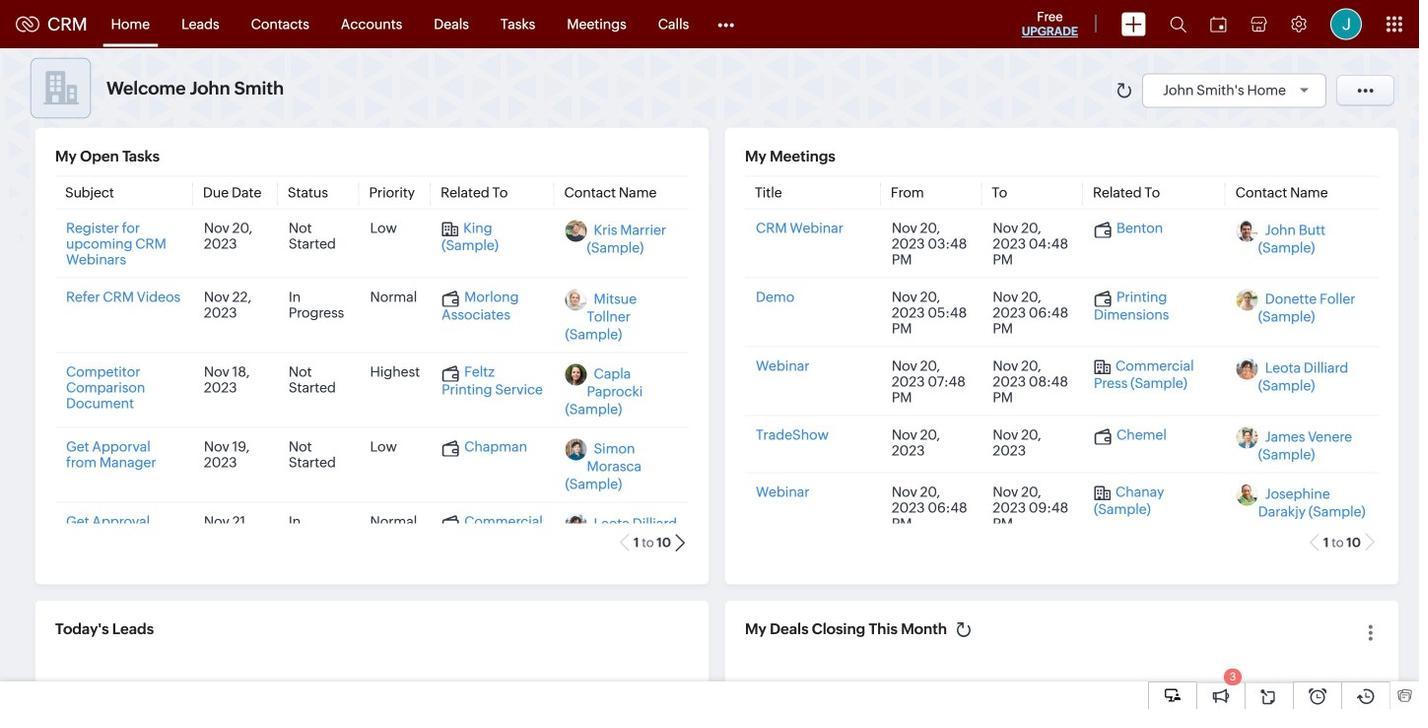 Task type: locate. For each thing, give the bounding box(es) containing it.
create menu image
[[1122, 12, 1147, 36]]

Other Modules field
[[705, 8, 748, 40]]

profile element
[[1319, 0, 1375, 48]]

calendar image
[[1211, 16, 1228, 32]]

search element
[[1159, 0, 1199, 48]]

search image
[[1170, 16, 1187, 33]]



Task type: describe. For each thing, give the bounding box(es) containing it.
create menu element
[[1110, 0, 1159, 48]]

logo image
[[16, 16, 39, 32]]

profile image
[[1331, 8, 1363, 40]]



Task type: vqa. For each thing, say whether or not it's contained in the screenshot.
Truhlar And Truhlar (Sample)
no



